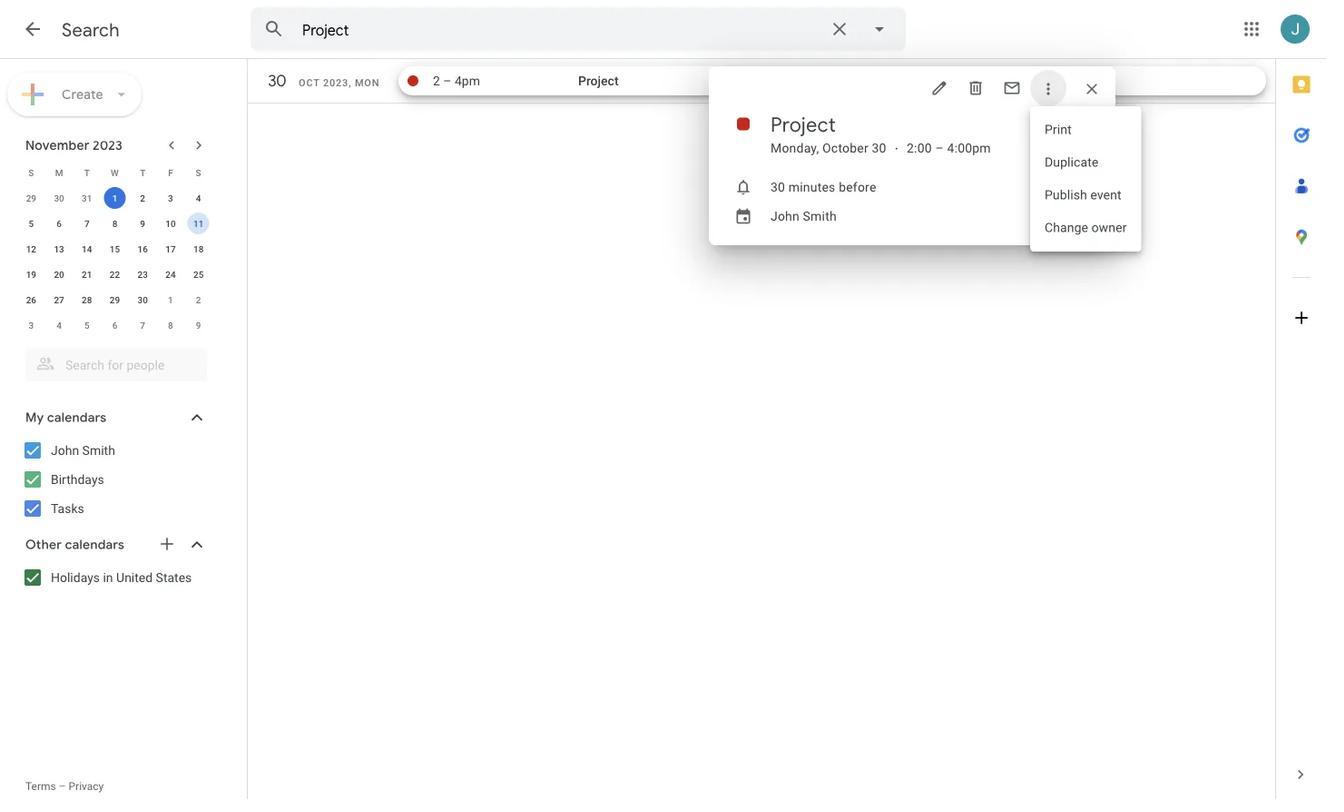 Task type: describe. For each thing, give the bounding box(es) containing it.
states
[[156, 570, 192, 585]]

0 vertical spatial 8
[[112, 218, 117, 229]]

delete event image
[[967, 79, 985, 97]]

23 element
[[132, 263, 154, 285]]

11 element
[[188, 213, 209, 234]]

1 horizontal spatial 8
[[168, 320, 173, 331]]

w
[[111, 167, 119, 178]]

project heading
[[771, 112, 837, 137]]

1 t from the left
[[84, 167, 90, 178]]

october
[[823, 140, 869, 155]]

29 for the 29 element at the top left of page
[[110, 294, 120, 305]]

18
[[193, 243, 204, 254]]

14
[[82, 243, 92, 254]]

30 for october 30 element
[[54, 193, 64, 203]]

16 element
[[132, 238, 154, 260]]

project button
[[579, 73, 619, 88]]

terms – privacy
[[25, 780, 104, 793]]

united
[[116, 570, 153, 585]]

december 3 element
[[20, 314, 42, 336]]

row containing 5
[[17, 211, 213, 236]]

29 element
[[104, 289, 126, 311]]

email event details image
[[1004, 79, 1022, 97]]

menu containing print
[[1031, 106, 1142, 252]]

holidays in united states
[[51, 570, 192, 585]]

25
[[193, 269, 204, 280]]

– inside project monday, october 30 ⋅ 2:00 – 4:00pm
[[936, 140, 944, 155]]

privacy
[[69, 780, 104, 793]]

terms
[[25, 780, 56, 793]]

my calendars list
[[4, 436, 225, 523]]

– for privacy
[[59, 780, 66, 793]]

privacy link
[[69, 780, 104, 793]]

2 t from the left
[[140, 167, 146, 178]]

0 horizontal spatial 2
[[140, 193, 145, 203]]

– for 4pm
[[444, 73, 452, 88]]

add other calendars image
[[158, 535, 176, 553]]

1 horizontal spatial 9
[[196, 320, 201, 331]]

row containing 29
[[17, 185, 213, 211]]

30 link
[[261, 64, 293, 97]]

search
[[62, 18, 120, 41]]

1, today element
[[104, 187, 126, 209]]

other calendars button
[[4, 530, 225, 559]]

october 31 element
[[76, 187, 98, 209]]

my calendars button
[[4, 403, 225, 432]]

change
[[1045, 220, 1089, 235]]

23
[[138, 269, 148, 280]]

tasks
[[51, 501, 84, 516]]

0 horizontal spatial 6
[[57, 218, 62, 229]]

event
[[1091, 188, 1122, 203]]

november 2023 grid
[[17, 160, 213, 338]]

create button
[[7, 73, 142, 116]]

Search for people text field
[[36, 349, 196, 381]]

print
[[1045, 122, 1072, 137]]

28
[[82, 294, 92, 305]]

1 vertical spatial 7
[[140, 320, 145, 331]]

10
[[166, 218, 176, 229]]

14 element
[[76, 238, 98, 260]]

owner
[[1092, 220, 1128, 235]]

december 7 element
[[132, 314, 154, 336]]

go back image
[[22, 18, 44, 40]]

duplicate
[[1045, 155, 1099, 170]]

1 for december 1 element
[[168, 294, 173, 305]]

11 cell
[[185, 211, 213, 236]]

2 – 4pm cell
[[433, 66, 579, 95]]

change owner
[[1045, 220, 1128, 235]]

10 element
[[160, 213, 182, 234]]

17 element
[[160, 238, 182, 260]]

28 element
[[76, 289, 98, 311]]

december 5 element
[[76, 314, 98, 336]]

30 for 30 link on the top
[[267, 70, 285, 91]]

october 30 element
[[48, 187, 70, 209]]

24 element
[[160, 263, 182, 285]]

1 horizontal spatial smith
[[803, 208, 837, 223]]

1 horizontal spatial 3
[[168, 193, 173, 203]]

27 element
[[48, 289, 70, 311]]

create
[[62, 86, 103, 103]]

27
[[54, 294, 64, 305]]

0 vertical spatial 9
[[140, 218, 145, 229]]

john smith inside my calendars list
[[51, 443, 115, 458]]

2 for december 2 'element'
[[196, 294, 201, 305]]

monday,
[[771, 140, 820, 155]]

december 9 element
[[188, 314, 209, 336]]

2 for 2 – 4pm
[[433, 73, 440, 88]]

smith inside my calendars list
[[82, 443, 115, 458]]

22 element
[[104, 263, 126, 285]]

november 2023
[[25, 137, 123, 153]]

search heading
[[62, 18, 120, 41]]

4pm
[[455, 73, 480, 88]]

31
[[82, 193, 92, 203]]

search options image
[[862, 11, 898, 47]]

30 element
[[132, 289, 154, 311]]

my
[[25, 410, 44, 426]]

1 horizontal spatial john
[[771, 208, 800, 223]]

before
[[839, 179, 877, 194]]

row containing 19
[[17, 262, 213, 287]]



Task type: vqa. For each thing, say whether or not it's contained in the screenshot.
2 to the middle
yes



Task type: locate. For each thing, give the bounding box(es) containing it.
row up 15 element
[[17, 211, 213, 236]]

None search field
[[0, 342, 225, 381]]

0 horizontal spatial t
[[84, 167, 90, 178]]

7 row from the top
[[17, 312, 213, 338]]

1 vertical spatial 2
[[140, 193, 145, 203]]

1 inside cell
[[112, 193, 117, 203]]

1 vertical spatial 5
[[84, 320, 90, 331]]

1 vertical spatial 3
[[29, 320, 34, 331]]

2023 right oct
[[323, 77, 349, 89]]

24
[[166, 269, 176, 280]]

publish event
[[1045, 188, 1122, 203]]

20
[[54, 269, 64, 280]]

minutes
[[789, 179, 836, 194]]

30 for 30 minutes before
[[771, 179, 786, 194]]

2023
[[323, 77, 349, 89], [93, 137, 123, 153]]

5 row from the top
[[17, 262, 213, 287]]

17
[[166, 243, 176, 254]]

row down the 29 element at the top left of page
[[17, 312, 213, 338]]

1 horizontal spatial project
[[771, 112, 837, 137]]

row containing s
[[17, 160, 213, 185]]

26 element
[[20, 289, 42, 311]]

1 vertical spatial 8
[[168, 320, 173, 331]]

9
[[140, 218, 145, 229], [196, 320, 201, 331]]

john down 'minutes'
[[771, 208, 800, 223]]

29 down 22
[[110, 294, 120, 305]]

25 element
[[188, 263, 209, 285]]

6
[[57, 218, 62, 229], [112, 320, 117, 331]]

1 row from the top
[[17, 160, 213, 185]]

1 horizontal spatial 7
[[140, 320, 145, 331]]

15 element
[[104, 238, 126, 260]]

row containing 3
[[17, 312, 213, 338]]

november
[[25, 137, 90, 153]]

1 vertical spatial 2023
[[93, 137, 123, 153]]

smith
[[803, 208, 837, 223], [82, 443, 115, 458]]

0 horizontal spatial s
[[28, 167, 34, 178]]

row containing 26
[[17, 287, 213, 312]]

my calendars
[[25, 410, 107, 426]]

2 right 1 cell
[[140, 193, 145, 203]]

2
[[433, 73, 440, 88], [140, 193, 145, 203], [196, 294, 201, 305]]

t up october 31 element
[[84, 167, 90, 178]]

0 horizontal spatial 29
[[26, 193, 36, 203]]

0 vertical spatial smith
[[803, 208, 837, 223]]

john smith up birthdays
[[51, 443, 115, 458]]

row group
[[17, 185, 213, 338]]

m
[[55, 167, 63, 178]]

1 vertical spatial 6
[[112, 320, 117, 331]]

0 horizontal spatial john
[[51, 443, 79, 458]]

3 inside december 3 element
[[29, 320, 34, 331]]

26
[[26, 294, 36, 305]]

1 horizontal spatial 1
[[168, 294, 173, 305]]

1 horizontal spatial 4
[[196, 193, 201, 203]]

john smith down 'minutes'
[[771, 208, 837, 223]]

12
[[26, 243, 36, 254]]

11
[[193, 218, 204, 229]]

0 horizontal spatial project
[[579, 73, 619, 88]]

4 row from the top
[[17, 236, 213, 262]]

1 horizontal spatial t
[[140, 167, 146, 178]]

1 vertical spatial 9
[[196, 320, 201, 331]]

–
[[444, 73, 452, 88], [936, 140, 944, 155], [59, 780, 66, 793]]

row up 1, today element on the top left
[[17, 160, 213, 185]]

row up the 29 element at the top left of page
[[17, 262, 213, 287]]

18 element
[[188, 238, 209, 260]]

1 horizontal spatial 6
[[112, 320, 117, 331]]

birthdays
[[51, 472, 104, 487]]

1 horizontal spatial 2023
[[323, 77, 349, 89]]

0 horizontal spatial 3
[[29, 320, 34, 331]]

0 vertical spatial project
[[579, 73, 619, 88]]

john
[[771, 208, 800, 223], [51, 443, 79, 458]]

2:00
[[907, 140, 933, 155]]

row group containing 29
[[17, 185, 213, 338]]

21 element
[[76, 263, 98, 285]]

30
[[267, 70, 285, 91], [872, 140, 887, 155], [771, 179, 786, 194], [54, 193, 64, 203], [138, 294, 148, 305]]

5 down 28 element
[[84, 320, 90, 331]]

0 horizontal spatial john smith
[[51, 443, 115, 458]]

19
[[26, 269, 36, 280]]

1 horizontal spatial s
[[196, 167, 201, 178]]

Search text field
[[302, 21, 818, 40]]

0 vertical spatial 6
[[57, 218, 62, 229]]

1 vertical spatial smith
[[82, 443, 115, 458]]

t left f on the top
[[140, 167, 146, 178]]

s right f on the top
[[196, 167, 201, 178]]

1 down w
[[112, 193, 117, 203]]

calendars right my
[[47, 410, 107, 426]]

8 down december 1 element
[[168, 320, 173, 331]]

13 element
[[48, 238, 70, 260]]

3 down f on the top
[[168, 193, 173, 203]]

– right terms
[[59, 780, 66, 793]]

6 down the 29 element at the top left of page
[[112, 320, 117, 331]]

1 for 1, today element on the top left
[[112, 193, 117, 203]]

0 horizontal spatial 9
[[140, 218, 145, 229]]

smith down 30 minutes before
[[803, 208, 837, 223]]

0 vertical spatial john smith
[[771, 208, 837, 223]]

– right 2:00
[[936, 140, 944, 155]]

2 inside 'element'
[[196, 294, 201, 305]]

december 1 element
[[160, 289, 182, 311]]

0 vertical spatial 2
[[433, 73, 440, 88]]

0 vertical spatial 3
[[168, 193, 173, 203]]

john up birthdays
[[51, 443, 79, 458]]

1 s from the left
[[28, 167, 34, 178]]

2 vertical spatial –
[[59, 780, 66, 793]]

1 vertical spatial –
[[936, 140, 944, 155]]

29 left october 30 element
[[26, 193, 36, 203]]

30 down m
[[54, 193, 64, 203]]

3 row from the top
[[17, 211, 213, 236]]

mon
[[355, 77, 380, 89]]

2023 up w
[[93, 137, 123, 153]]

row up december 6 element
[[17, 287, 213, 312]]

project for project monday, october 30 ⋅ 2:00 – 4:00pm
[[771, 112, 837, 137]]

,
[[349, 77, 352, 89]]

9 down december 2 'element'
[[196, 320, 201, 331]]

8 down 1, today element on the top left
[[112, 218, 117, 229]]

0 vertical spatial –
[[444, 73, 452, 88]]

october 29 element
[[20, 187, 42, 209]]

project inside the 30 row
[[579, 73, 619, 88]]

0 vertical spatial 4
[[196, 193, 201, 203]]

oct
[[299, 77, 320, 89]]

7
[[84, 218, 90, 229], [140, 320, 145, 331]]

15
[[110, 243, 120, 254]]

search image
[[256, 11, 292, 47]]

tab list
[[1277, 59, 1327, 749]]

1 vertical spatial 4
[[57, 320, 62, 331]]

9 up 16 'element'
[[140, 218, 145, 229]]

calendars for my calendars
[[47, 410, 107, 426]]

1 vertical spatial calendars
[[65, 537, 125, 553]]

row up 22 element
[[17, 236, 213, 262]]

4
[[196, 193, 201, 203], [57, 320, 62, 331]]

30 down '23'
[[138, 294, 148, 305]]

4 down 27 element
[[57, 320, 62, 331]]

1 cell
[[101, 185, 129, 211]]

0 vertical spatial 2023
[[323, 77, 349, 89]]

30 for 30 element
[[138, 294, 148, 305]]

project down search text box
[[579, 73, 619, 88]]

4:00pm
[[948, 140, 992, 155]]

0 vertical spatial calendars
[[47, 410, 107, 426]]

2 row from the top
[[17, 185, 213, 211]]

0 vertical spatial 1
[[112, 193, 117, 203]]

– left 4pm at the top of page
[[444, 73, 452, 88]]

4 inside december 4 element
[[57, 320, 62, 331]]

terms link
[[25, 780, 56, 793]]

21
[[82, 269, 92, 280]]

1 vertical spatial project
[[771, 112, 837, 137]]

0 horizontal spatial 1
[[112, 193, 117, 203]]

t
[[84, 167, 90, 178], [140, 167, 146, 178]]

30 inside row
[[267, 70, 285, 91]]

2 vertical spatial 2
[[196, 294, 201, 305]]

1 horizontal spatial 29
[[110, 294, 120, 305]]

other calendars
[[25, 537, 125, 553]]

menu
[[1031, 106, 1142, 252]]

0 vertical spatial 5
[[29, 218, 34, 229]]

1 horizontal spatial 5
[[84, 320, 90, 331]]

calendars up in
[[65, 537, 125, 553]]

calendars
[[47, 410, 107, 426], [65, 537, 125, 553]]

f
[[168, 167, 173, 178]]

calendars for other calendars
[[65, 537, 125, 553]]

7 down october 31 element
[[84, 218, 90, 229]]

6 row from the top
[[17, 287, 213, 312]]

2 left 4pm at the top of page
[[433, 73, 440, 88]]

1
[[112, 193, 117, 203], [168, 294, 173, 305]]

project for project
[[579, 73, 619, 88]]

12 element
[[20, 238, 42, 260]]

22
[[110, 269, 120, 280]]

december 4 element
[[48, 314, 70, 336]]

1 horizontal spatial john smith
[[771, 208, 837, 223]]

5
[[29, 218, 34, 229], [84, 320, 90, 331]]

8
[[112, 218, 117, 229], [168, 320, 173, 331]]

other
[[25, 537, 62, 553]]

in
[[103, 570, 113, 585]]

december 2 element
[[188, 289, 209, 311]]

30 row
[[248, 64, 1276, 106]]

7 down 30 element
[[140, 320, 145, 331]]

project
[[579, 73, 619, 88], [771, 112, 837, 137]]

16
[[138, 243, 148, 254]]

project inside project monday, october 30 ⋅ 2:00 – 4:00pm
[[771, 112, 837, 137]]

30 left oct
[[267, 70, 285, 91]]

1 horizontal spatial –
[[444, 73, 452, 88]]

4 up 11 element
[[196, 193, 201, 203]]

1 vertical spatial 1
[[168, 294, 173, 305]]

30 inside project monday, october 30 ⋅ 2:00 – 4:00pm
[[872, 140, 887, 155]]

19 element
[[20, 263, 42, 285]]

1 vertical spatial 29
[[110, 294, 120, 305]]

s
[[28, 167, 34, 178], [196, 167, 201, 178]]

30 minutes before
[[771, 179, 877, 194]]

– inside 2 – 4pm cell
[[444, 73, 452, 88]]

row down w
[[17, 185, 213, 211]]

2023 for november
[[93, 137, 123, 153]]

5 up 12 element
[[29, 218, 34, 229]]

0 vertical spatial john
[[771, 208, 800, 223]]

30 left 'minutes'
[[771, 179, 786, 194]]

smith up birthdays
[[82, 443, 115, 458]]

1 vertical spatial john
[[51, 443, 79, 458]]

oct 2023 , mon
[[299, 77, 380, 89]]

20 element
[[48, 263, 70, 285]]

None search field
[[251, 7, 906, 51]]

row containing 12
[[17, 236, 213, 262]]

john inside my calendars list
[[51, 443, 79, 458]]

holidays
[[51, 570, 100, 585]]

0 vertical spatial 7
[[84, 218, 90, 229]]

row
[[17, 160, 213, 185], [17, 185, 213, 211], [17, 211, 213, 236], [17, 236, 213, 262], [17, 262, 213, 287], [17, 287, 213, 312], [17, 312, 213, 338]]

3 down 26 element
[[29, 320, 34, 331]]

s up october 29 element
[[28, 167, 34, 178]]

2 down '25' element
[[196, 294, 201, 305]]

2 s from the left
[[196, 167, 201, 178]]

1 horizontal spatial 2
[[196, 294, 201, 305]]

0 horizontal spatial 7
[[84, 218, 90, 229]]

⋅
[[894, 140, 900, 155]]

0 horizontal spatial 5
[[29, 218, 34, 229]]

3
[[168, 193, 173, 203], [29, 320, 34, 331]]

john smith
[[771, 208, 837, 223], [51, 443, 115, 458]]

0 horizontal spatial 2023
[[93, 137, 123, 153]]

0 horizontal spatial 8
[[112, 218, 117, 229]]

13
[[54, 243, 64, 254]]

29 for october 29 element
[[26, 193, 36, 203]]

project monday, october 30 ⋅ 2:00 – 4:00pm
[[771, 112, 992, 155]]

0 horizontal spatial smith
[[82, 443, 115, 458]]

2 – 4pm
[[433, 73, 480, 88]]

29
[[26, 193, 36, 203], [110, 294, 120, 305]]

2023 for oct
[[323, 77, 349, 89]]

0 horizontal spatial 4
[[57, 320, 62, 331]]

2023 inside the 30 row
[[323, 77, 349, 89]]

2 horizontal spatial –
[[936, 140, 944, 155]]

6 down october 30 element
[[57, 218, 62, 229]]

december 6 element
[[104, 314, 126, 336]]

project up monday,
[[771, 112, 837, 137]]

0 vertical spatial 29
[[26, 193, 36, 203]]

1 vertical spatial john smith
[[51, 443, 115, 458]]

30 left the ⋅
[[872, 140, 887, 155]]

clear search image
[[822, 11, 858, 47]]

publish
[[1045, 188, 1088, 203]]

0 horizontal spatial –
[[59, 780, 66, 793]]

december 8 element
[[160, 314, 182, 336]]

2 inside cell
[[433, 73, 440, 88]]

2 horizontal spatial 2
[[433, 73, 440, 88]]

1 down 24 element
[[168, 294, 173, 305]]



